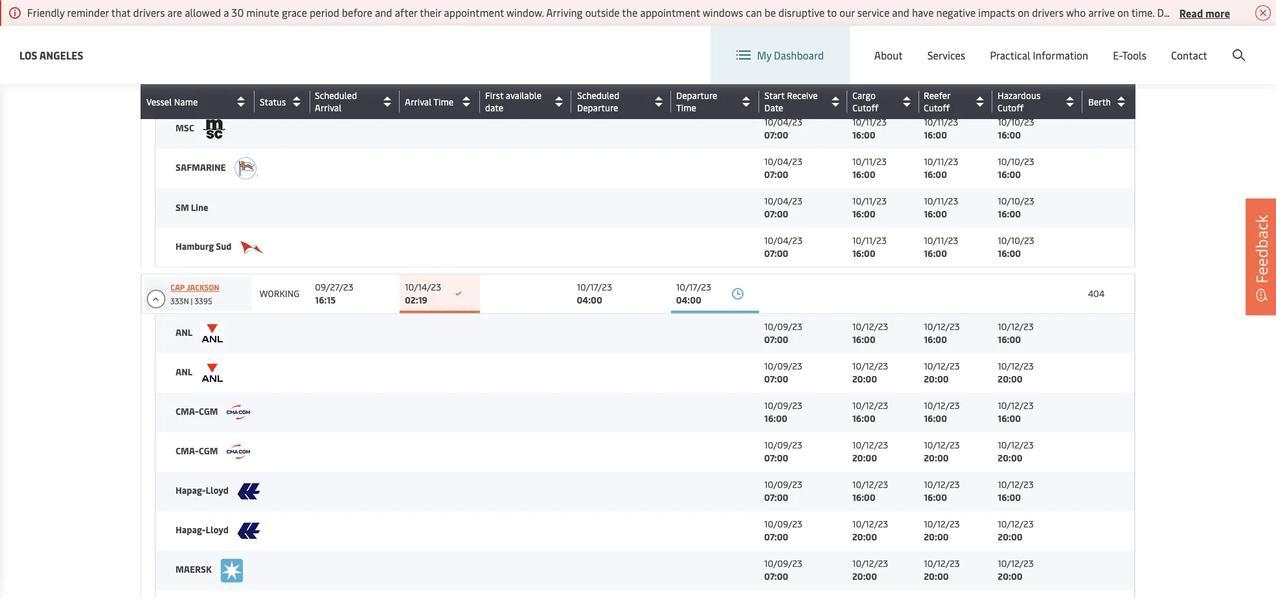 Task type: describe. For each thing, give the bounding box(es) containing it.
anl for anl icon
[[176, 366, 194, 378]]

11 07:00 from the top
[[765, 531, 789, 544]]

global menu
[[1027, 38, 1086, 52]]

friendly reminder that drivers are allowed a 30 minute grace period before and after their appointment window. arriving outside the appointment windows can be disruptive to our service and have negative impacts on drivers who arrive on time. drivers that arrive outside
[[27, 5, 1277, 19]]

e-tools
[[1114, 48, 1147, 62]]

first
[[485, 89, 504, 102]]

sm
[[176, 202, 189, 214]]

1 that from the left
[[111, 5, 131, 19]]

start receive date button
[[765, 89, 844, 114]]

cargo cutoff
[[853, 89, 879, 114]]

10/09/23 for anl image
[[765, 321, 803, 333]]

hapag lloyd image
[[237, 483, 261, 500]]

anl image
[[201, 323, 224, 345]]

practical information
[[990, 48, 1089, 62]]

hazardous cutoff button
[[998, 89, 1080, 114]]

2 that from the left
[[1193, 5, 1212, 19]]

account
[[1214, 38, 1252, 52]]

404 for 10/12/23 16:00
[[1089, 288, 1105, 300]]

10/09/23 07:00 for hapag lloyd image
[[765, 479, 803, 504]]

time.
[[1132, 5, 1155, 19]]

menu
[[1059, 38, 1086, 52]]

cargo
[[853, 89, 876, 102]]

scheduled for departure
[[577, 89, 620, 102]]

practical information button
[[990, 26, 1089, 84]]

login / create account
[[1147, 38, 1252, 52]]

10/10/23 16:00 for safmarine
[[998, 156, 1035, 181]]

10/09/23 16:00
[[765, 400, 803, 425]]

hazardous cutoff
[[998, 89, 1041, 114]]

service
[[858, 5, 890, 19]]

1 appointment from the left
[[444, 5, 504, 19]]

login / create account link
[[1123, 26, 1252, 64]]

grace
[[282, 5, 307, 19]]

2 and from the left
[[893, 5, 910, 19]]

cargo cutoff button
[[853, 89, 916, 114]]

2 appointment from the left
[[640, 5, 701, 19]]

start receive date
[[765, 89, 818, 114]]

10/14/23
[[405, 281, 441, 294]]

arrival time
[[405, 96, 454, 108]]

information
[[1033, 48, 1089, 62]]

time for departure time
[[677, 102, 697, 114]]

cap jackson 333n | 339s
[[170, 283, 219, 307]]

6 07:00 from the top
[[765, 247, 789, 260]]

hapag-lloyd for 20:00
[[176, 524, 231, 536]]

after
[[395, 5, 418, 19]]

their
[[420, 5, 442, 19]]

10/10/23 16:00 for msc
[[998, 116, 1035, 141]]

hazardous
[[998, 89, 1041, 102]]

12 07:00 from the top
[[765, 571, 789, 583]]

cma- for 16:00
[[176, 406, 199, 418]]

a
[[224, 5, 229, 19]]

10/09/23 07:00 for 07:00 cma cgm image
[[765, 439, 803, 465]]

anl for anl image
[[176, 327, 194, 339]]

3 07:00 from the top
[[765, 129, 789, 141]]

6 10/04/23 07:00 from the top
[[765, 234, 803, 260]]

340s
[[194, 12, 212, 23]]

time for arrival time
[[434, 96, 454, 108]]

feedback
[[1251, 215, 1273, 284]]

10/04/23 for safmarine
[[765, 156, 803, 168]]

can
[[746, 5, 762, 19]]

2 outside from the left
[[1244, 5, 1277, 19]]

/
[[1175, 38, 1179, 52]]

cutoff for cargo
[[853, 102, 879, 114]]

sud
[[216, 240, 232, 253]]

windows
[[703, 5, 744, 19]]

vessel name button
[[146, 91, 251, 112]]

hapag- for 20:00
[[176, 524, 206, 536]]

feedback button
[[1246, 199, 1277, 316]]

cgm for 07:00
[[199, 445, 218, 457]]

global
[[1027, 38, 1057, 52]]

working
[[260, 288, 300, 300]]

read
[[1180, 6, 1204, 20]]

departure inside scheduled departure
[[577, 102, 619, 114]]

2 on from the left
[[1118, 5, 1130, 19]]

reefer cutoff button
[[924, 89, 990, 114]]

our
[[840, 5, 855, 19]]

available
[[506, 89, 542, 102]]

10/09/23 for hapag lloyd icon in the bottom left of the page
[[765, 518, 803, 531]]

reefer cutoff
[[924, 89, 951, 114]]

services
[[928, 48, 966, 62]]

my
[[757, 48, 772, 62]]

scheduled for arrival
[[315, 89, 357, 102]]

status
[[260, 96, 286, 108]]

6 10/10/23 16:00 from the top
[[998, 234, 1035, 260]]

departure time button
[[677, 89, 756, 114]]

impacts
[[979, 5, 1016, 19]]

close alert image
[[1256, 5, 1271, 21]]

services button
[[928, 26, 966, 84]]

10/09/23 for maersk icon
[[765, 558, 803, 570]]

cma-cgm for 16:00
[[176, 406, 220, 418]]

7 07:00 from the top
[[765, 334, 789, 346]]

| inside 337n | 340s button
[[190, 12, 192, 23]]

hapag- for 16:00
[[176, 485, 206, 497]]

my dashboard button
[[737, 26, 824, 84]]

about button
[[875, 26, 903, 84]]

switch location
[[912, 38, 985, 52]]

line for maersk
[[209, 82, 226, 94]]

337n | 340s button
[[147, 0, 235, 23]]

10/04/23 for maersk line ltd
[[765, 76, 803, 89]]

lloyd for 20:00
[[206, 524, 229, 536]]

scheduled arrival button
[[315, 89, 397, 114]]

inbound
[[260, 4, 298, 16]]

reefer
[[924, 89, 951, 102]]

2 07:00 from the top
[[765, 89, 789, 102]]

09/27/23
[[315, 281, 354, 294]]

1 and from the left
[[375, 5, 392, 19]]

name
[[174, 96, 198, 108]]

lloyd for 16:00
[[206, 485, 229, 497]]

los
[[19, 48, 37, 62]]

2 10/09/23 from the top
[[765, 360, 803, 373]]

maersk line ltd
[[176, 82, 244, 94]]

1 10/04/23 07:00 from the top
[[765, 37, 803, 62]]

2 10/09/23 07:00 from the top
[[765, 360, 803, 386]]

2 drivers from the left
[[1032, 5, 1064, 19]]

maersk image
[[220, 558, 244, 584]]

scheduled departure
[[577, 89, 620, 114]]

10/09/23 07:00 for anl image
[[765, 321, 803, 346]]

1 arrive from the left
[[1089, 5, 1115, 19]]

339s
[[195, 296, 212, 307]]

maersk line ltd image
[[250, 77, 274, 102]]

jackson
[[186, 283, 219, 293]]

anl image
[[201, 362, 224, 384]]

e-
[[1114, 48, 1123, 62]]

10/04/23 for msc
[[765, 116, 803, 128]]

cma- for 07:00
[[176, 445, 199, 457]]

10/10/23 16:00 for sm line
[[998, 195, 1035, 220]]

hapag-lloyd for 16:00
[[176, 485, 231, 497]]

msc
[[176, 122, 196, 134]]

10/04/23 for sm line
[[765, 195, 803, 207]]

contact
[[1172, 48, 1208, 62]]

have
[[912, 5, 934, 19]]

5 07:00 from the top
[[765, 208, 789, 220]]

cutoff for hazardous
[[998, 102, 1024, 114]]

msc image
[[203, 119, 226, 139]]

contact button
[[1172, 26, 1208, 84]]

337n
[[170, 12, 188, 23]]

date
[[765, 102, 784, 114]]

30
[[232, 5, 244, 19]]



Task type: locate. For each thing, give the bounding box(es) containing it.
1 vertical spatial cma cgm image
[[227, 445, 250, 460]]

10/17/23 04:00
[[577, 281, 612, 307], [676, 281, 712, 307]]

read more
[[1180, 6, 1231, 20]]

1 vertical spatial cma-
[[176, 445, 199, 457]]

5 10/09/23 from the top
[[765, 479, 803, 491]]

1 horizontal spatial drivers
[[1032, 5, 1064, 19]]

1 10/10/23 from the top
[[998, 37, 1035, 49]]

switch
[[912, 38, 943, 52]]

appointment right the
[[640, 5, 701, 19]]

0 vertical spatial anl
[[176, 327, 194, 339]]

on left time.
[[1118, 5, 1130, 19]]

3 10/09/23 07:00 from the top
[[765, 439, 803, 465]]

10/12/23
[[853, 321, 889, 333], [924, 321, 960, 333], [998, 321, 1034, 333], [853, 360, 889, 373], [924, 360, 960, 373], [998, 360, 1034, 373], [853, 400, 889, 412], [924, 400, 960, 412], [998, 400, 1034, 412], [853, 439, 889, 452], [924, 439, 960, 452], [998, 439, 1034, 452], [853, 479, 889, 491], [924, 479, 960, 491], [998, 479, 1034, 491], [853, 518, 889, 531], [924, 518, 960, 531], [998, 518, 1034, 531], [853, 558, 889, 570], [924, 558, 960, 570], [998, 558, 1034, 570]]

0 vertical spatial cma-
[[176, 406, 199, 418]]

10/04/23 07:00 for sm line
[[765, 195, 803, 220]]

2 arrive from the left
[[1215, 5, 1241, 19]]

1 vertical spatial lloyd
[[206, 524, 229, 536]]

scheduled
[[315, 89, 357, 102], [577, 89, 620, 102]]

1 hapag- from the top
[[176, 485, 206, 497]]

1 horizontal spatial 08:00
[[405, 10, 430, 23]]

0 vertical spatial |
[[190, 12, 192, 23]]

1 vertical spatial 404
[[1089, 288, 1105, 300]]

0 vertical spatial lloyd
[[206, 485, 229, 497]]

line for sm
[[191, 202, 208, 214]]

read more button
[[1180, 5, 1231, 21]]

hapag-lloyd left hapag lloyd image
[[176, 485, 231, 497]]

drivers left are
[[133, 5, 165, 19]]

2 04:00 from the left
[[676, 294, 702, 307]]

1 outside from the left
[[585, 5, 620, 19]]

08:00 left the before
[[315, 10, 340, 23]]

1 horizontal spatial on
[[1118, 5, 1130, 19]]

arrive
[[1089, 5, 1115, 19], [1215, 5, 1241, 19]]

receive
[[787, 89, 818, 102]]

2 lloyd from the top
[[206, 524, 229, 536]]

on
[[1018, 5, 1030, 19], [1118, 5, 1130, 19]]

9 07:00 from the top
[[765, 452, 789, 465]]

10/09/23 for cma cgm image associated with 16:00
[[765, 400, 803, 412]]

08:00 right the before
[[405, 10, 430, 23]]

10/09/23 07:00 for hapag lloyd icon in the bottom left of the page
[[765, 518, 803, 544]]

10/09/23
[[765, 321, 803, 333], [765, 360, 803, 373], [765, 400, 803, 412], [765, 439, 803, 452], [765, 479, 803, 491], [765, 518, 803, 531], [765, 558, 803, 570]]

|
[[190, 12, 192, 23], [191, 296, 193, 307]]

10/04/23 07:00
[[765, 37, 803, 62], [765, 76, 803, 102], [765, 116, 803, 141], [765, 156, 803, 181], [765, 195, 803, 220], [765, 234, 803, 260]]

4 07:00 from the top
[[765, 168, 789, 181]]

cutoff inside hazardous cutoff
[[998, 102, 1024, 114]]

| inside cap jackson 333n | 339s
[[191, 296, 193, 307]]

2 hapag-lloyd from the top
[[176, 524, 231, 536]]

cma cgm image
[[227, 406, 250, 420], [227, 445, 250, 460]]

create
[[1182, 38, 1212, 52]]

cutoff inside reefer cutoff
[[924, 102, 950, 114]]

10/09/23 07:00 for maersk icon
[[765, 558, 803, 583]]

2 cma-cgm from the top
[[176, 445, 220, 457]]

2 10/10/23 16:00 from the top
[[998, 76, 1035, 102]]

cma-
[[176, 406, 199, 418], [176, 445, 199, 457]]

1 horizontal spatial that
[[1193, 5, 1212, 19]]

1 04:00 from the left
[[577, 294, 603, 307]]

0 vertical spatial hapag-
[[176, 485, 206, 497]]

cap
[[170, 283, 185, 293]]

1 cutoff from the left
[[853, 102, 879, 114]]

be
[[765, 5, 776, 19]]

about
[[875, 48, 903, 62]]

that right the drivers
[[1193, 5, 1212, 19]]

dashboard
[[774, 48, 824, 62]]

10/04/23 07:00 for msc
[[765, 116, 803, 141]]

1 horizontal spatial appointment
[[640, 5, 701, 19]]

3 10/04/23 from the top
[[765, 116, 803, 128]]

cma cgm image for 16:00
[[227, 406, 250, 420]]

maersk
[[176, 564, 214, 576]]

20:00
[[853, 373, 878, 386], [924, 373, 949, 386], [998, 373, 1023, 386], [853, 452, 878, 465], [924, 452, 949, 465], [998, 452, 1023, 465], [853, 531, 878, 544], [924, 531, 949, 544], [998, 531, 1023, 544], [853, 571, 878, 583], [924, 571, 949, 583], [998, 571, 1023, 583]]

02:19
[[405, 294, 428, 307]]

0 horizontal spatial time
[[434, 96, 454, 108]]

cma cgm image for 07:00
[[227, 445, 250, 460]]

5 10/04/23 07:00 from the top
[[765, 195, 803, 220]]

0 horizontal spatial 10/17/23
[[577, 281, 612, 294]]

maersk
[[176, 82, 207, 94]]

scheduled inside scheduled departure button
[[577, 89, 620, 102]]

appointment right their
[[444, 5, 504, 19]]

1 vertical spatial cma-cgm
[[176, 445, 220, 457]]

10/10/23 16:00
[[998, 37, 1035, 62], [998, 76, 1035, 102], [998, 116, 1035, 141], [998, 156, 1035, 181], [998, 195, 1035, 220], [998, 234, 1035, 260]]

1 10/17/23 04:00 from the left
[[577, 281, 612, 307]]

that right reminder at the top left of the page
[[111, 5, 131, 19]]

0 horizontal spatial and
[[375, 5, 392, 19]]

line left ltd
[[209, 82, 226, 94]]

10/12/23 16:00
[[853, 321, 889, 346], [924, 321, 960, 346], [998, 321, 1034, 346], [853, 400, 889, 425], [924, 400, 960, 425], [998, 400, 1034, 425], [853, 479, 889, 504], [924, 479, 960, 504], [998, 479, 1034, 504]]

line right the sm
[[191, 202, 208, 214]]

10/14/23 02:19
[[405, 281, 441, 307]]

arrival
[[405, 96, 432, 108], [315, 102, 342, 114]]

16:00 inside 10/09/23 16:00
[[765, 413, 788, 425]]

cutoff for reefer
[[924, 102, 950, 114]]

2 horizontal spatial cutoff
[[998, 102, 1024, 114]]

scheduled arrival
[[315, 89, 357, 114]]

arrival right "status" button
[[315, 102, 342, 114]]

1 vertical spatial line
[[191, 202, 208, 214]]

1 horizontal spatial arrival
[[405, 96, 432, 108]]

1 vertical spatial hapag-lloyd
[[176, 524, 231, 536]]

arrive up account
[[1215, 5, 1241, 19]]

arrival right scheduled arrival "button"
[[405, 96, 432, 108]]

berth button
[[1089, 91, 1132, 112]]

10/04/23 07:00 for safmarine
[[765, 156, 803, 181]]

1 horizontal spatial scheduled
[[577, 89, 620, 102]]

5 10/10/23 from the top
[[998, 195, 1035, 207]]

1 cma- from the top
[[176, 406, 199, 418]]

allowed
[[185, 5, 221, 19]]

2 10/04/23 07:00 from the top
[[765, 76, 803, 102]]

10/04/23 07:00 for maersk line ltd
[[765, 76, 803, 102]]

1 10/09/23 from the top
[[765, 321, 803, 333]]

outside right more
[[1244, 5, 1277, 19]]

10/10/23 16:00 for maersk line ltd
[[998, 76, 1035, 102]]

1 10/04/23 from the top
[[765, 37, 803, 49]]

hapag-lloyd
[[176, 485, 231, 497], [176, 524, 231, 536]]

10/10/23 for safmarine
[[998, 156, 1035, 168]]

2 10/17/23 04:00 from the left
[[676, 281, 712, 307]]

1 vertical spatial |
[[191, 296, 193, 307]]

0 horizontal spatial that
[[111, 5, 131, 19]]

1 vertical spatial cgm
[[199, 445, 218, 457]]

404
[[1089, 4, 1105, 16], [1089, 288, 1105, 300]]

anl left anl image
[[176, 327, 194, 339]]

4 10/10/23 16:00 from the top
[[998, 156, 1035, 181]]

09/27/23 16:15
[[315, 281, 354, 307]]

1 hapag-lloyd from the top
[[176, 485, 231, 497]]

negative
[[937, 5, 976, 19]]

16:00
[[577, 10, 600, 23], [676, 10, 700, 23], [853, 50, 876, 62], [924, 50, 948, 62], [998, 50, 1021, 62], [853, 89, 876, 102], [924, 89, 948, 102], [998, 89, 1021, 102], [853, 129, 876, 141], [924, 129, 948, 141], [998, 129, 1021, 141], [853, 168, 876, 181], [924, 168, 948, 181], [998, 168, 1021, 181], [853, 208, 876, 220], [924, 208, 948, 220], [998, 208, 1021, 220], [853, 247, 876, 260], [924, 247, 948, 260], [998, 247, 1021, 260], [853, 334, 876, 346], [924, 334, 948, 346], [998, 334, 1021, 346], [765, 413, 788, 425], [853, 413, 876, 425], [924, 413, 948, 425], [998, 413, 1021, 425], [853, 492, 876, 504], [924, 492, 948, 504], [998, 492, 1021, 504]]

1 horizontal spatial 10/17/23
[[676, 281, 712, 294]]

lloyd
[[206, 485, 229, 497], [206, 524, 229, 536]]

window.
[[507, 5, 544, 19]]

2 anl from the top
[[176, 366, 194, 378]]

10/10/23 for maersk line ltd
[[998, 76, 1035, 89]]

0 horizontal spatial 08:00
[[315, 10, 340, 23]]

1 anl from the top
[[176, 327, 194, 339]]

4 10/09/23 07:00 from the top
[[765, 479, 803, 504]]

before
[[342, 5, 373, 19]]

404 for 10/10/23 16:00
[[1089, 4, 1105, 16]]

cutoff inside button
[[853, 102, 879, 114]]

departure time
[[677, 89, 718, 114]]

08:00 inside inbound 08:00
[[315, 10, 340, 23]]

safmarine
[[176, 161, 228, 173]]

2 10/10/23 from the top
[[998, 76, 1035, 89]]

1 horizontal spatial 04:00
[[676, 294, 702, 307]]

0 horizontal spatial appointment
[[444, 5, 504, 19]]

2 10/17/23 from the left
[[676, 281, 712, 294]]

arrive right who
[[1089, 5, 1115, 19]]

on right impacts
[[1018, 5, 1030, 19]]

1 vertical spatial anl
[[176, 366, 194, 378]]

1 cma cgm image from the top
[[227, 406, 250, 420]]

berth
[[1089, 96, 1112, 108]]

1 08:00 from the left
[[315, 10, 340, 23]]

5 10/04/23 from the top
[[765, 195, 803, 207]]

1 on from the left
[[1018, 5, 1030, 19]]

0 horizontal spatial cutoff
[[853, 102, 879, 114]]

time left date
[[434, 96, 454, 108]]

start
[[765, 89, 785, 102]]

3 10/10/23 16:00 from the top
[[998, 116, 1035, 141]]

appointment
[[444, 5, 504, 19], [640, 5, 701, 19]]

tools
[[1123, 48, 1147, 62]]

1 cma-cgm from the top
[[176, 406, 220, 418]]

337n | 340s
[[170, 12, 212, 23]]

2 hapag- from the top
[[176, 524, 206, 536]]

16:15
[[315, 294, 336, 307]]

2 cgm from the top
[[199, 445, 218, 457]]

1 horizontal spatial departure
[[677, 89, 718, 102]]

0 vertical spatial cgm
[[199, 406, 218, 418]]

6 10/09/23 07:00 from the top
[[765, 558, 803, 583]]

0 vertical spatial line
[[209, 82, 226, 94]]

10/09/23 for hapag lloyd image
[[765, 479, 803, 491]]

10/04/23
[[765, 37, 803, 49], [765, 76, 803, 89], [765, 116, 803, 128], [765, 156, 803, 168], [765, 195, 803, 207], [765, 234, 803, 247]]

2 08:00 from the left
[[405, 10, 430, 23]]

global menu button
[[998, 26, 1099, 64]]

1 cgm from the top
[[199, 406, 218, 418]]

1 horizontal spatial and
[[893, 5, 910, 19]]

10/11/23
[[853, 37, 887, 49], [924, 37, 959, 49], [853, 76, 887, 89], [924, 76, 959, 89], [853, 116, 887, 128], [924, 116, 959, 128], [853, 156, 887, 168], [924, 156, 959, 168], [853, 195, 887, 207], [924, 195, 959, 207], [853, 234, 887, 247], [924, 234, 959, 247]]

time right scheduled departure button
[[677, 102, 697, 114]]

outside left the
[[585, 5, 620, 19]]

4 10/10/23 from the top
[[998, 156, 1035, 168]]

1 horizontal spatial 10/17/23 04:00
[[676, 281, 712, 307]]

0 horizontal spatial drivers
[[133, 5, 165, 19]]

1 horizontal spatial cutoff
[[924, 102, 950, 114]]

08:00
[[315, 10, 340, 23], [405, 10, 430, 23]]

cma-cgm for 07:00
[[176, 445, 220, 457]]

time
[[434, 96, 454, 108], [677, 102, 697, 114]]

| left 339s
[[191, 296, 193, 307]]

and left have
[[893, 5, 910, 19]]

5 10/10/23 16:00 from the top
[[998, 195, 1035, 220]]

0 horizontal spatial line
[[191, 202, 208, 214]]

10/10/23 for msc
[[998, 116, 1035, 128]]

1 horizontal spatial line
[[209, 82, 226, 94]]

1 drivers from the left
[[133, 5, 165, 19]]

who
[[1067, 5, 1086, 19]]

first available date
[[485, 89, 542, 114]]

0 horizontal spatial on
[[1018, 5, 1030, 19]]

my dashboard
[[757, 48, 824, 62]]

4 10/04/23 from the top
[[765, 156, 803, 168]]

cutoff down practical
[[998, 102, 1024, 114]]

4 10/09/23 from the top
[[765, 439, 803, 452]]

login
[[1147, 38, 1173, 52]]

8 07:00 from the top
[[765, 373, 789, 386]]

cgm for 16:00
[[199, 406, 218, 418]]

0 horizontal spatial outside
[[585, 5, 620, 19]]

hapag-lloyd up maersk
[[176, 524, 231, 536]]

3 10/10/23 from the top
[[998, 116, 1035, 128]]

3 10/09/23 from the top
[[765, 400, 803, 412]]

0 horizontal spatial 10/17/23 04:00
[[577, 281, 612, 307]]

0 horizontal spatial arrive
[[1089, 5, 1115, 19]]

los angeles link
[[19, 47, 83, 63]]

0 horizontal spatial arrival
[[315, 102, 342, 114]]

date
[[485, 102, 504, 114]]

cutoff down about
[[853, 102, 879, 114]]

2 10/04/23 from the top
[[765, 76, 803, 89]]

1 horizontal spatial time
[[677, 102, 697, 114]]

location
[[945, 38, 985, 52]]

5 10/09/23 07:00 from the top
[[765, 518, 803, 544]]

and
[[375, 5, 392, 19], [893, 5, 910, 19]]

1 404 from the top
[[1089, 4, 1105, 16]]

los angeles
[[19, 48, 83, 62]]

2 cutoff from the left
[[924, 102, 950, 114]]

lloyd left hapag lloyd image
[[206, 485, 229, 497]]

hamburg
[[176, 240, 214, 253]]

0 horizontal spatial departure
[[577, 102, 619, 114]]

1 vertical spatial hapag-
[[176, 524, 206, 536]]

angeles
[[39, 48, 83, 62]]

0 horizontal spatial 04:00
[[577, 294, 603, 307]]

hapag lloyd image
[[237, 523, 261, 540]]

1 scheduled from the left
[[315, 89, 357, 102]]

10/11/23 16:00
[[853, 37, 887, 62], [924, 37, 959, 62], [853, 76, 887, 102], [924, 76, 959, 102], [853, 116, 887, 141], [924, 116, 959, 141], [853, 156, 887, 181], [924, 156, 959, 181], [853, 195, 887, 220], [924, 195, 959, 220], [853, 234, 887, 260], [924, 234, 959, 260]]

2 cma cgm image from the top
[[227, 445, 250, 460]]

scheduled departure button
[[577, 89, 668, 114]]

0 vertical spatial cma-cgm
[[176, 406, 220, 418]]

04:00
[[577, 294, 603, 307], [676, 294, 702, 307]]

time inside departure time
[[677, 102, 697, 114]]

6 10/04/23 from the top
[[765, 234, 803, 247]]

2 scheduled from the left
[[577, 89, 620, 102]]

hapag- left hapag lloyd image
[[176, 485, 206, 497]]

anl left anl icon
[[176, 366, 194, 378]]

drivers
[[1158, 5, 1190, 19]]

| right 337n
[[190, 12, 192, 23]]

drivers left who
[[1032, 5, 1064, 19]]

2 404 from the top
[[1089, 288, 1105, 300]]

0 horizontal spatial scheduled
[[315, 89, 357, 102]]

0 vertical spatial 404
[[1089, 4, 1105, 16]]

1 lloyd from the top
[[206, 485, 229, 497]]

cutoff right cargo cutoff button
[[924, 102, 950, 114]]

6 10/09/23 from the top
[[765, 518, 803, 531]]

vessel name
[[146, 96, 198, 108]]

hapag- up maersk
[[176, 524, 206, 536]]

status button
[[260, 91, 307, 112]]

that
[[111, 5, 131, 19], [1193, 5, 1212, 19]]

1 10/09/23 07:00 from the top
[[765, 321, 803, 346]]

scheduled inside scheduled arrival "button"
[[315, 89, 357, 102]]

4 10/04/23 07:00 from the top
[[765, 156, 803, 181]]

1 horizontal spatial outside
[[1244, 5, 1277, 19]]

10/10/23 for sm line
[[998, 195, 1035, 207]]

7 10/09/23 from the top
[[765, 558, 803, 570]]

more
[[1206, 6, 1231, 20]]

0 vertical spatial hapag-lloyd
[[176, 485, 231, 497]]

10 07:00 from the top
[[765, 492, 789, 504]]

and left after
[[375, 5, 392, 19]]

arrival inside scheduled arrival
[[315, 102, 342, 114]]

arrival inside button
[[405, 96, 432, 108]]

10/09/23 for 07:00 cma cgm image
[[765, 439, 803, 452]]

1 10/17/23 from the left
[[577, 281, 612, 294]]

3 10/04/23 07:00 from the top
[[765, 116, 803, 141]]

1 horizontal spatial arrive
[[1215, 5, 1241, 19]]

sm line
[[176, 202, 208, 214]]

2 cma- from the top
[[176, 445, 199, 457]]

10/12/23 20:00
[[853, 360, 889, 386], [924, 360, 960, 386], [998, 360, 1034, 386], [853, 439, 889, 465], [924, 439, 960, 465], [998, 439, 1034, 465], [853, 518, 889, 544], [924, 518, 960, 544], [998, 518, 1034, 544], [853, 558, 889, 583], [924, 558, 960, 583], [998, 558, 1034, 583]]

disruptive
[[779, 5, 825, 19]]

1 07:00 from the top
[[765, 50, 789, 62]]

3 cutoff from the left
[[998, 102, 1024, 114]]

1 10/10/23 16:00 from the top
[[998, 37, 1035, 62]]

6 10/10/23 from the top
[[998, 234, 1035, 247]]

cma-cgm
[[176, 406, 220, 418], [176, 445, 220, 457]]

minute
[[246, 5, 279, 19]]

safmarine image
[[234, 157, 258, 180]]

hamburg sud image
[[240, 241, 264, 254]]

lloyd left hapag lloyd icon in the bottom left of the page
[[206, 524, 229, 536]]

0 vertical spatial cma cgm image
[[227, 406, 250, 420]]

cutoff
[[853, 102, 879, 114], [924, 102, 950, 114], [998, 102, 1024, 114]]



Task type: vqa. For each thing, say whether or not it's contained in the screenshot.


